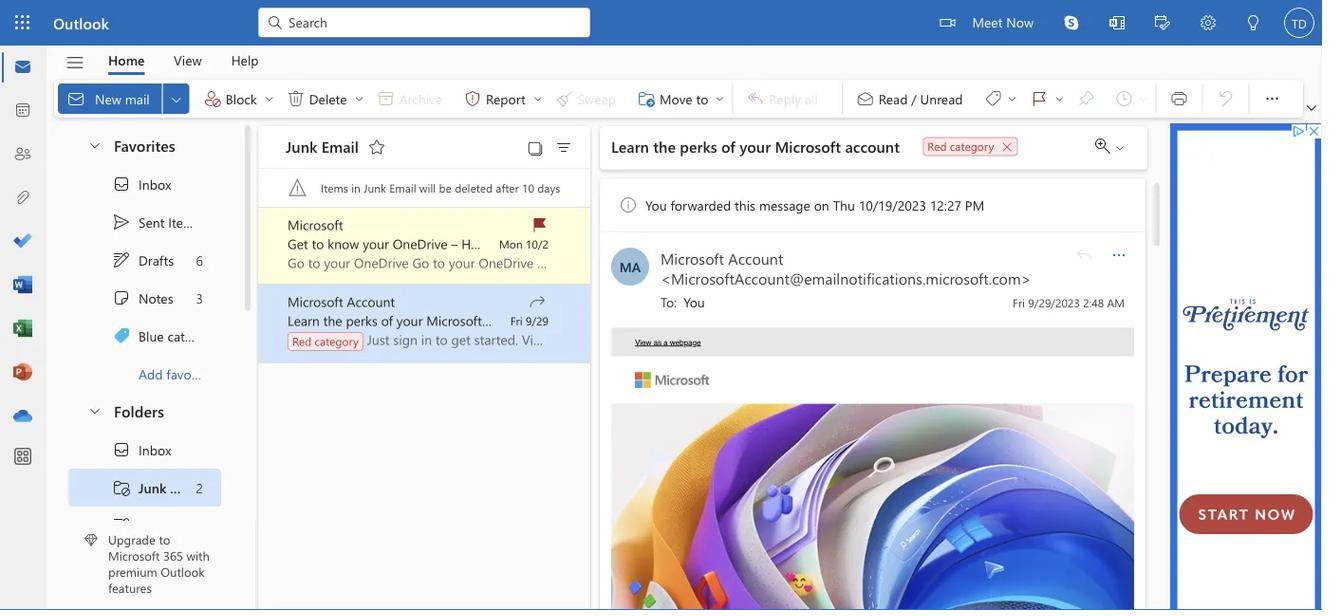 Task type: locate. For each thing, give the bounding box(es) containing it.
0 vertical spatial view
[[174, 51, 202, 69]]

drafts
[[139, 251, 174, 269], [139, 517, 174, 535]]

category inside  blue category
[[168, 327, 219, 345]]

 button right delete
[[352, 84, 367, 114]]

0 horizontal spatial fri
[[510, 313, 523, 328]]

 inbox up  tree item
[[112, 440, 171, 459]]

0 vertical spatial  tree item
[[68, 165, 221, 203]]

0 vertical spatial fri
[[1013, 295, 1025, 310]]

1  tree item from the top
[[68, 241, 221, 279]]

 button inside favorites tree item
[[78, 127, 110, 162]]

 button
[[549, 134, 579, 160]]

 button down  new mail
[[78, 127, 110, 162]]

2 vertical spatial junk
[[139, 479, 166, 497]]

inbox inside favorites tree
[[139, 175, 171, 193]]

people image
[[13, 145, 32, 164]]

left-rail-appbar navigation
[[4, 46, 42, 439]]

view as a webpage
[[635, 338, 701, 347]]

1 vertical spatial view
[[635, 338, 652, 347]]

application containing outlook
[[0, 0, 1322, 610]]

1 horizontal spatial 
[[1263, 89, 1282, 108]]

2  from the top
[[112, 516, 131, 535]]

1 horizontal spatial account
[[845, 136, 900, 157]]

1 vertical spatial learn
[[288, 312, 320, 329]]

1 horizontal spatial of
[[722, 136, 736, 157]]

1 vertical spatial items
[[168, 213, 200, 231]]


[[531, 215, 550, 234]]

0 vertical spatial email
[[322, 136, 359, 156]]

1  button from the top
[[78, 127, 110, 162]]

microsoft up features
[[108, 548, 160, 564]]

 button inside folders tree item
[[78, 393, 110, 428]]

1 vertical spatial drafts
[[139, 517, 174, 535]]


[[1246, 15, 1262, 30]]

0 vertical spatial the
[[653, 136, 676, 157]]

0 vertical spatial you
[[646, 196, 667, 214]]

learn up red category
[[288, 312, 320, 329]]

email left 
[[322, 136, 359, 156]]

learn
[[611, 136, 649, 157], [288, 312, 320, 329]]

account down 
[[845, 136, 900, 157]]

inbox
[[139, 175, 171, 193], [139, 441, 171, 459]]

1 vertical spatial  inbox
[[112, 440, 171, 459]]

0 vertical spatial items
[[321, 180, 348, 196]]

category up favorite
[[168, 327, 219, 345]]

red for red category
[[292, 334, 312, 349]]

outlook right premium
[[161, 564, 205, 580]]

perks inside message list list box
[[346, 312, 378, 329]]

1 vertical spatial of
[[381, 312, 393, 329]]

0 vertical spatial account
[[728, 248, 783, 268]]

 button
[[998, 138, 1017, 155]]

0 horizontal spatial learn the perks of your microsoft account
[[288, 312, 532, 329]]

calendar image
[[13, 102, 32, 121]]

tab list containing home
[[94, 46, 273, 75]]

the down move
[[653, 136, 676, 157]]

you right ''
[[646, 196, 667, 214]]

 tree item up the sent
[[68, 165, 221, 203]]

1  button from the left
[[262, 84, 277, 114]]

0 horizontal spatial outlook
[[53, 12, 109, 33]]

2 horizontal spatial  button
[[1052, 84, 1067, 114]]

learn the perks of your microsoft account up this
[[611, 136, 904, 157]]


[[266, 13, 285, 32]]

account inside message list list box
[[347, 293, 395, 310]]

items left in
[[321, 180, 348, 196]]

email left will on the top of page
[[389, 180, 416, 196]]

 for 1st  tree item from the bottom of the page
[[112, 440, 131, 459]]

message list section
[[258, 122, 673, 609]]

0 horizontal spatial  button
[[163, 84, 190, 114]]

view inside button
[[174, 51, 202, 69]]

 up 
[[112, 175, 131, 194]]

view left as
[[635, 338, 652, 347]]

0 vertical spatial red
[[928, 138, 947, 154]]

1 horizontal spatial  button
[[530, 84, 546, 114]]

am
[[1107, 295, 1125, 310]]

items right the sent
[[168, 213, 200, 231]]


[[554, 139, 573, 158]]

1 vertical spatial 
[[112, 516, 131, 535]]

you inside  you forwarded this message on thu 10/19/2023 12:27 pm
[[646, 196, 667, 214]]

 tree item down  junk email 2
[[68, 507, 221, 545]]

2 horizontal spatial category
[[950, 138, 994, 154]]

favorites
[[114, 135, 175, 155]]

to
[[696, 90, 708, 107], [312, 235, 324, 253], [492, 235, 504, 253], [159, 532, 170, 548]]

delete
[[309, 90, 347, 107]]

0 horizontal spatial view
[[174, 51, 202, 69]]

application
[[0, 0, 1322, 610]]

 button for 
[[530, 84, 546, 114]]

0 vertical spatial account
[[845, 136, 900, 157]]

 right delete
[[354, 93, 365, 104]]

 button
[[1186, 0, 1231, 48]]

2  from the top
[[112, 440, 131, 459]]

 tree item up  notes
[[68, 241, 221, 279]]

red inside message list list box
[[292, 334, 312, 349]]

you for 
[[646, 196, 667, 214]]

microsoft account image
[[611, 248, 649, 286]]

 report 
[[463, 89, 544, 108]]

0 vertical spatial  drafts
[[112, 251, 174, 270]]

0 vertical spatial  inbox
[[112, 175, 171, 194]]

the down 'microsoft account'
[[323, 312, 342, 329]]

 button left 
[[163, 84, 190, 114]]

account up red category
[[347, 293, 395, 310]]

category down 'microsoft account'
[[315, 334, 359, 349]]

 right 
[[1114, 142, 1126, 154]]

home button
[[94, 46, 159, 75]]

 button for 
[[262, 84, 277, 114]]


[[856, 89, 875, 108]]

 inside tree
[[112, 440, 131, 459]]

 left folders
[[87, 403, 103, 418]]

 button left folders
[[78, 393, 110, 428]]

up
[[539, 235, 554, 253]]

 button for favorites
[[78, 127, 110, 162]]

 tree item down folders
[[68, 431, 221, 469]]

to: you
[[661, 293, 705, 311]]

excel image
[[13, 320, 32, 339]]

 left 
[[264, 93, 275, 104]]

0 horizontal spatial account
[[486, 312, 532, 329]]

<microsoftaccount@emailnotifications.microsoft.com>
[[661, 268, 1032, 289]]

0 vertical spatial  button
[[1254, 80, 1292, 118]]

1 vertical spatial email
[[389, 180, 416, 196]]

0 horizontal spatial perks
[[346, 312, 378, 329]]

 right ''
[[1054, 93, 1066, 104]]


[[1110, 15, 1125, 30]]

2 drafts from the top
[[139, 517, 174, 535]]

learn down 
[[611, 136, 649, 157]]

outlook inside banner
[[53, 12, 109, 33]]

1 vertical spatial account
[[347, 293, 395, 310]]

0 vertical spatial inbox
[[139, 175, 171, 193]]

 down  new mail
[[87, 137, 103, 152]]

 inside favorites tree
[[112, 175, 131, 194]]

 up am at the right of the page
[[1110, 246, 1129, 265]]

0 vertical spatial 
[[112, 251, 131, 270]]

the inside message list list box
[[323, 312, 342, 329]]

 right move
[[714, 93, 726, 104]]

tree containing 
[[68, 431, 221, 610]]

category left 
[[950, 138, 994, 154]]

2  button from the left
[[352, 84, 367, 114]]

folders tree item
[[68, 393, 221, 431]]

 inside ' '
[[1007, 93, 1018, 104]]

1 horizontal spatial learn
[[611, 136, 649, 157]]

 button left the  popup button
[[1254, 80, 1292, 118]]

inbox for 1st  tree item from the bottom of the page
[[139, 441, 171, 459]]

 button for folders
[[78, 393, 110, 428]]

1 vertical spatial  tree item
[[68, 431, 221, 469]]

1 horizontal spatial fri
[[1013, 295, 1025, 310]]

1 horizontal spatial  button
[[352, 84, 367, 114]]

items inside message list section
[[321, 180, 348, 196]]

view left help
[[174, 51, 202, 69]]

 for 1st  tree item from the top
[[112, 175, 131, 194]]

junk up the 
[[286, 136, 317, 156]]

0 horizontal spatial category
[[168, 327, 219, 345]]

 right the 
[[1007, 93, 1018, 104]]

perks down the  move to 
[[680, 136, 717, 157]]

0 vertical spatial  button
[[78, 127, 110, 162]]

learn the perks of your microsoft account down 'microsoft account'
[[288, 312, 532, 329]]

1 vertical spatial  drafts
[[112, 516, 174, 535]]

fri for fri 9/29
[[510, 313, 523, 328]]

 inside " block "
[[264, 93, 275, 104]]

1 horizontal spatial junk
[[286, 136, 317, 156]]

to inside the  move to 
[[696, 90, 708, 107]]

1 vertical spatial 
[[1110, 246, 1129, 265]]

1  from the top
[[112, 251, 131, 270]]

1 horizontal spatial email
[[322, 136, 359, 156]]


[[203, 89, 222, 108]]

2  inbox from the top
[[112, 440, 171, 459]]

microsoft up "you" popup button
[[661, 248, 724, 268]]

onedrive
[[393, 235, 448, 253]]

1 horizontal spatial you
[[684, 293, 705, 311]]

2  drafts from the top
[[112, 516, 174, 535]]

 button
[[1231, 0, 1277, 48]]

 tree item
[[68, 241, 221, 279], [68, 507, 221, 545]]

1 drafts from the top
[[139, 251, 174, 269]]


[[65, 53, 85, 73]]

drafts up 365
[[139, 517, 174, 535]]

1 vertical spatial learn the perks of your microsoft account
[[288, 312, 532, 329]]

files image
[[13, 189, 32, 208]]

1 horizontal spatial outlook
[[161, 564, 205, 580]]

0 horizontal spatial you
[[646, 196, 667, 214]]


[[1263, 89, 1282, 108], [1110, 246, 1129, 265]]

to right upgrade in the left of the page
[[159, 532, 170, 548]]

onedrive image
[[13, 407, 32, 426]]

none text field containing to:
[[661, 290, 1000, 313]]

 button right ''
[[1052, 84, 1067, 114]]

0 horizontal spatial  button
[[1104, 240, 1134, 271]]

1 vertical spatial the
[[323, 312, 342, 329]]

microsoft
[[775, 136, 841, 157], [288, 216, 343, 234], [661, 248, 724, 268], [288, 293, 343, 310], [427, 312, 482, 329], [108, 548, 160, 564]]

back
[[508, 235, 535, 253]]

 left the  popup button
[[1263, 89, 1282, 108]]

1 vertical spatial fri
[[510, 313, 523, 328]]

red category
[[292, 334, 359, 349]]


[[940, 15, 955, 30]]

to:
[[661, 293, 677, 311]]

 button right "report"
[[530, 84, 546, 114]]

 
[[1095, 139, 1126, 154]]

 button
[[522, 134, 549, 160]]

outlook up  button
[[53, 12, 109, 33]]

 sent items
[[112, 213, 200, 232]]

2  tree item from the top
[[68, 507, 221, 545]]

fri left 9/29
[[510, 313, 523, 328]]

learn the perks of your microsoft account
[[611, 136, 904, 157], [288, 312, 532, 329]]

a
[[664, 338, 668, 347]]

tree inside application
[[68, 431, 221, 610]]

webpage
[[670, 338, 701, 347]]

 notes
[[112, 289, 173, 308]]

you
[[646, 196, 667, 214], [684, 293, 705, 311]]

1  from the top
[[112, 175, 131, 194]]

get
[[288, 235, 308, 253]]

1 horizontal spatial perks
[[680, 136, 717, 157]]

0 horizontal spatial items
[[168, 213, 200, 231]]

 inside favorites tree item
[[87, 137, 103, 152]]

junk right 
[[139, 479, 166, 497]]

0 vertical spatial 
[[112, 175, 131, 194]]

1 horizontal spatial category
[[315, 334, 359, 349]]

1 horizontal spatial items
[[321, 180, 348, 196]]

1 vertical spatial perks
[[346, 312, 378, 329]]

0 vertical spatial learn the perks of your microsoft account
[[611, 136, 904, 157]]

 inbox down favorites tree item
[[112, 175, 171, 194]]

0 horizontal spatial learn
[[288, 312, 320, 329]]

of down 'microsoft account'
[[381, 312, 393, 329]]

features
[[108, 580, 152, 596]]

tab list
[[94, 46, 273, 75]]

2 horizontal spatial junk
[[364, 180, 386, 196]]

of up this
[[722, 136, 736, 157]]

perks down 'microsoft account'
[[346, 312, 378, 329]]

1 vertical spatial  tree item
[[68, 507, 221, 545]]

2  button from the left
[[530, 84, 546, 114]]

category for red category
[[315, 334, 359, 349]]

 button for 
[[352, 84, 367, 114]]

0 vertical spatial perks
[[680, 136, 717, 157]]

junk right in
[[364, 180, 386, 196]]

as
[[654, 338, 662, 347]]

 inside tree
[[112, 516, 131, 535]]

3  button from the left
[[1052, 84, 1067, 114]]

 button
[[78, 127, 110, 162], [78, 393, 110, 428]]

1 vertical spatial  button
[[78, 393, 110, 428]]

powerpoint image
[[13, 364, 32, 383]]

0 horizontal spatial account
[[347, 293, 395, 310]]

0 vertical spatial 
[[1263, 89, 1282, 108]]

2  button from the top
[[78, 393, 110, 428]]

1 vertical spatial you
[[684, 293, 705, 311]]

1 horizontal spatial red
[[928, 138, 947, 154]]

pm
[[965, 196, 985, 214]]

you right the to:
[[684, 293, 705, 311]]

 tree item
[[68, 279, 221, 317]]

1 vertical spatial inbox
[[139, 441, 171, 459]]

0 horizontal spatial of
[[381, 312, 393, 329]]

 inside the  report 
[[532, 93, 544, 104]]

 drafts down  tree item
[[112, 516, 174, 535]]

red down 'unread'
[[928, 138, 947, 154]]

account
[[728, 248, 783, 268], [347, 293, 395, 310]]

1 vertical spatial red
[[292, 334, 312, 349]]

account down this
[[728, 248, 783, 268]]


[[367, 138, 386, 157]]

fri inside message list list box
[[510, 313, 523, 328]]

None text field
[[661, 290, 1000, 313]]

1 vertical spatial 
[[112, 440, 131, 459]]


[[112, 251, 131, 270], [112, 516, 131, 535]]

on
[[814, 196, 829, 214]]

junk inside the junk email 
[[286, 136, 317, 156]]

upgrade
[[108, 532, 156, 548]]

 right "report"
[[532, 93, 544, 104]]

 right "premium features" image
[[112, 516, 131, 535]]

Search for email, meetings, files and more. field
[[287, 12, 579, 32]]

2:48
[[1083, 295, 1104, 310]]

 button
[[262, 84, 277, 114], [530, 84, 546, 114], [1052, 84, 1067, 114]]

1 horizontal spatial  button
[[1254, 80, 1292, 118]]

1  drafts from the top
[[112, 251, 174, 270]]

1 vertical spatial outlook
[[161, 564, 205, 580]]

of inside message list list box
[[381, 312, 393, 329]]

 drafts up  notes
[[112, 251, 174, 270]]

 
[[984, 89, 1018, 108]]

category inside message list list box
[[315, 334, 359, 349]]

0 horizontal spatial junk
[[139, 479, 166, 497]]

fri left 9/29/2023
[[1013, 295, 1025, 310]]

0 vertical spatial outlook
[[53, 12, 109, 33]]

 tree item for 1st  tree item from the bottom of the page
[[68, 507, 221, 545]]

account down 
[[486, 312, 532, 329]]

1  inbox from the top
[[112, 175, 171, 194]]

 button left 
[[262, 84, 277, 114]]

inbox up the  sent items at the left of the page
[[139, 175, 171, 193]]

0 horizontal spatial 
[[1110, 246, 1129, 265]]

0 horizontal spatial  button
[[262, 84, 277, 114]]

microsoft up red category
[[288, 293, 343, 310]]

drafts down the  sent items at the left of the page
[[139, 251, 174, 269]]

 left 
[[169, 91, 184, 107]]

your up this
[[740, 136, 771, 157]]

email inside  junk email 2
[[170, 479, 203, 497]]

 tree item
[[68, 165, 221, 203], [68, 431, 221, 469]]

 button
[[1161, 84, 1198, 114]]

account for microsoft account
[[347, 293, 395, 310]]

mail
[[125, 90, 150, 107]]

junk email 
[[286, 136, 386, 157]]

1 vertical spatial account
[[486, 312, 532, 329]]

1 horizontal spatial account
[[728, 248, 783, 268]]

to right move
[[696, 90, 708, 107]]


[[112, 175, 131, 194], [112, 440, 131, 459]]

forwarded
[[671, 196, 731, 214]]

inbox for 1st  tree item from the top
[[139, 175, 171, 193]]

0 horizontal spatial red
[[292, 334, 312, 349]]

view button
[[160, 46, 216, 75]]

0 vertical spatial junk
[[286, 136, 317, 156]]

various microsoft app logos. image
[[611, 404, 1134, 610]]

after
[[496, 180, 519, 196]]

1 vertical spatial junk
[[364, 180, 386, 196]]

thu
[[833, 196, 855, 214]]

 up 
[[112, 440, 131, 459]]

0 vertical spatial drafts
[[139, 251, 174, 269]]

 inbox inside favorites tree
[[112, 175, 171, 194]]

10
[[522, 180, 534, 196]]


[[1155, 15, 1170, 30]]

1  button from the left
[[163, 84, 190, 114]]

 down 
[[112, 251, 131, 270]]

email right 
[[170, 479, 203, 497]]

2 vertical spatial email
[[170, 479, 203, 497]]

email inside the junk email 
[[322, 136, 359, 156]]

learn inside message list list box
[[288, 312, 320, 329]]

sent
[[139, 213, 165, 231]]

 inside favorites tree
[[112, 251, 131, 270]]

2 inbox from the top
[[139, 441, 171, 459]]

1 horizontal spatial view
[[635, 338, 652, 347]]

 inbox
[[112, 175, 171, 194], [112, 440, 171, 459]]

pc
[[588, 235, 603, 253]]

1 inbox from the top
[[139, 175, 171, 193]]

account inside microsoft account <microsoftaccount@emailnotifications.microsoft.com>
[[728, 248, 783, 268]]

0 horizontal spatial email
[[170, 479, 203, 497]]

red down 'microsoft account'
[[292, 334, 312, 349]]

add
[[139, 365, 163, 383]]

1  tree item from the top
[[68, 165, 221, 203]]

1 horizontal spatial the
[[653, 136, 676, 157]]

inbox up  junk email 2
[[139, 441, 171, 459]]

2
[[196, 479, 203, 497]]

microsoft up  you forwarded this message on thu 10/19/2023 12:27 pm
[[775, 136, 841, 157]]

2 horizontal spatial email
[[389, 180, 416, 196]]

 button up am at the right of the page
[[1104, 240, 1134, 271]]

0 vertical spatial  tree item
[[68, 241, 221, 279]]

favorites tree item
[[68, 127, 221, 165]]

tree
[[68, 431, 221, 610]]

0 horizontal spatial the
[[323, 312, 342, 329]]

0 vertical spatial learn
[[611, 136, 649, 157]]

view
[[174, 51, 202, 69], [635, 338, 652, 347]]


[[984, 89, 1003, 108]]

items
[[321, 180, 348, 196], [168, 213, 200, 231]]



Task type: vqa. For each thing, say whether or not it's contained in the screenshot.
To Do image
yes



Task type: describe. For each thing, give the bounding box(es) containing it.
microsoft inside upgrade to microsoft 365 with premium outlook features
[[108, 548, 160, 564]]

view for view as a webpage
[[635, 338, 652, 347]]

 search field
[[258, 0, 590, 43]]


[[619, 196, 638, 215]]

your down the onedrive
[[397, 312, 423, 329]]

 button
[[1049, 0, 1095, 46]]


[[286, 89, 305, 108]]

1 vertical spatial  button
[[1104, 240, 1134, 271]]

 tree item for 1st  tree item from the top
[[68, 241, 221, 279]]

10/19/2023
[[859, 196, 926, 214]]


[[66, 89, 85, 108]]

deleted
[[455, 180, 493, 196]]


[[289, 178, 308, 197]]

/
[[912, 90, 917, 107]]

items in junk email will be deleted after 10 days
[[321, 180, 560, 196]]

microsoft left fri 9/29
[[427, 312, 482, 329]]


[[1030, 89, 1049, 108]]

new
[[95, 90, 121, 107]]


[[528, 292, 547, 311]]

mobile
[[633, 235, 673, 253]]

 button
[[1303, 99, 1320, 118]]

notes
[[139, 289, 173, 307]]

mail image
[[13, 58, 32, 77]]

to do image
[[13, 233, 32, 252]]

 inside the  move to 
[[714, 93, 726, 104]]

to right how
[[492, 235, 504, 253]]

now
[[1006, 13, 1034, 30]]

mon
[[499, 236, 523, 252]]

and
[[607, 235, 629, 253]]

red for red category 
[[928, 138, 947, 154]]

your right up
[[558, 235, 584, 253]]

 button
[[56, 47, 94, 79]]

 
[[1030, 89, 1066, 108]]

drafts inside favorites tree
[[139, 251, 174, 269]]


[[637, 89, 656, 108]]

0 vertical spatial of
[[722, 136, 736, 157]]

account inside message list list box
[[486, 312, 532, 329]]

unread
[[920, 90, 963, 107]]

 tree item
[[68, 469, 221, 507]]


[[112, 213, 131, 232]]

 button inside tags group
[[1052, 84, 1067, 114]]

your right know
[[363, 235, 389, 253]]

 inside the ' '
[[1054, 93, 1066, 104]]

with
[[187, 548, 210, 564]]

 button
[[362, 132, 392, 162]]


[[112, 327, 131, 346]]

learn the perks of your microsoft account inside message list list box
[[288, 312, 532, 329]]

move
[[660, 90, 693, 107]]

get to know your onedrive – how to back up your pc and mobile
[[288, 235, 673, 253]]

1 horizontal spatial learn the perks of your microsoft account
[[611, 136, 904, 157]]

favorites tree
[[68, 120, 221, 393]]

report
[[486, 90, 526, 107]]

ma
[[620, 258, 641, 275]]

to right get at the top of the page
[[312, 235, 324, 253]]

none text field inside application
[[661, 290, 1000, 313]]

12:27
[[930, 196, 962, 214]]

6
[[196, 251, 203, 269]]

meet now
[[972, 13, 1034, 30]]

view as a webpage link
[[635, 338, 701, 347]]

folders
[[114, 400, 164, 421]]

9/29/2023
[[1028, 295, 1080, 310]]

 new mail
[[66, 89, 150, 108]]


[[112, 289, 131, 308]]

 inside  
[[1114, 142, 1126, 154]]

 move to 
[[637, 89, 726, 108]]


[[1201, 15, 1216, 30]]

 tree item
[[68, 317, 221, 355]]

in
[[351, 180, 361, 196]]

add favorite tree item
[[68, 355, 221, 393]]

premium features image
[[84, 534, 98, 547]]

td image
[[1284, 8, 1315, 38]]

favorite
[[166, 365, 211, 383]]

 tree item
[[68, 203, 221, 241]]

3
[[196, 289, 203, 307]]

be
[[439, 180, 452, 196]]

microsoft inside microsoft account <microsoftaccount@emailnotifications.microsoft.com>
[[661, 248, 724, 268]]

 blue category
[[112, 327, 219, 346]]

junk inside  junk email 2
[[139, 479, 166, 497]]

message list list box
[[258, 208, 673, 609]]

how
[[462, 235, 488, 253]]

 inside  delete 
[[354, 93, 365, 104]]

fri 9/29
[[510, 313, 549, 328]]

 button for 
[[163, 84, 190, 114]]

home
[[108, 51, 145, 69]]

category for red category 
[[950, 138, 994, 154]]

help button
[[217, 46, 273, 75]]

junk email heading
[[286, 126, 392, 168]]

red category 
[[928, 138, 1013, 154]]

 inside dropdown button
[[169, 91, 184, 107]]

block
[[226, 90, 257, 107]]

 you forwarded this message on thu 10/19/2023 12:27 pm
[[619, 196, 985, 215]]

move & delete group
[[58, 80, 728, 118]]

9/29
[[526, 313, 549, 328]]

outlook banner
[[0, 0, 1322, 48]]

to inside upgrade to microsoft 365 with premium outlook features
[[159, 532, 170, 548]]


[[1095, 139, 1111, 154]]

more apps image
[[13, 448, 32, 467]]

view for view
[[174, 51, 202, 69]]

fri for fri 9/29/2023 2:48 am
[[1013, 295, 1025, 310]]

you for to:
[[684, 293, 705, 311]]

2  tree item from the top
[[68, 431, 221, 469]]

 junk email 2
[[112, 478, 203, 497]]

help
[[231, 51, 259, 69]]

outlook inside upgrade to microsoft 365 with premium outlook features
[[161, 564, 205, 580]]

add favorite
[[139, 365, 211, 383]]

upgrade to microsoft 365 with premium outlook features
[[108, 532, 210, 596]]

 drafts inside favorites tree
[[112, 251, 174, 270]]

word image
[[13, 276, 32, 295]]

 inbox for 1st  tree item from the top
[[112, 175, 171, 194]]

tags group
[[847, 80, 1152, 118]]


[[1002, 141, 1013, 152]]


[[112, 478, 131, 497]]

 read / unread
[[856, 89, 963, 108]]

microsoft up get at the top of the page
[[288, 216, 343, 234]]

know
[[328, 235, 359, 253]]

microsoft account <microsoftaccount@emailnotifications.microsoft.com>
[[661, 248, 1032, 289]]

outlook link
[[53, 0, 109, 46]]


[[1170, 89, 1189, 108]]

account for microsoft account <microsoftaccount@emailnotifications.microsoft.com>
[[728, 248, 783, 268]]

items inside the  sent items
[[168, 213, 200, 231]]

 delete 
[[286, 89, 365, 108]]

 inside folders tree item
[[87, 403, 103, 418]]

 button
[[1140, 0, 1186, 48]]

you button
[[681, 292, 708, 313]]

mon 10/2
[[499, 236, 549, 252]]

ma button
[[611, 248, 649, 286]]

read
[[879, 90, 908, 107]]

microsoft account
[[288, 293, 395, 310]]

 inbox for 1st  tree item from the bottom of the page
[[112, 440, 171, 459]]

premium
[[108, 564, 157, 580]]

 button
[[1095, 0, 1140, 48]]

 drafts inside tree
[[112, 516, 174, 535]]


[[463, 89, 482, 108]]



